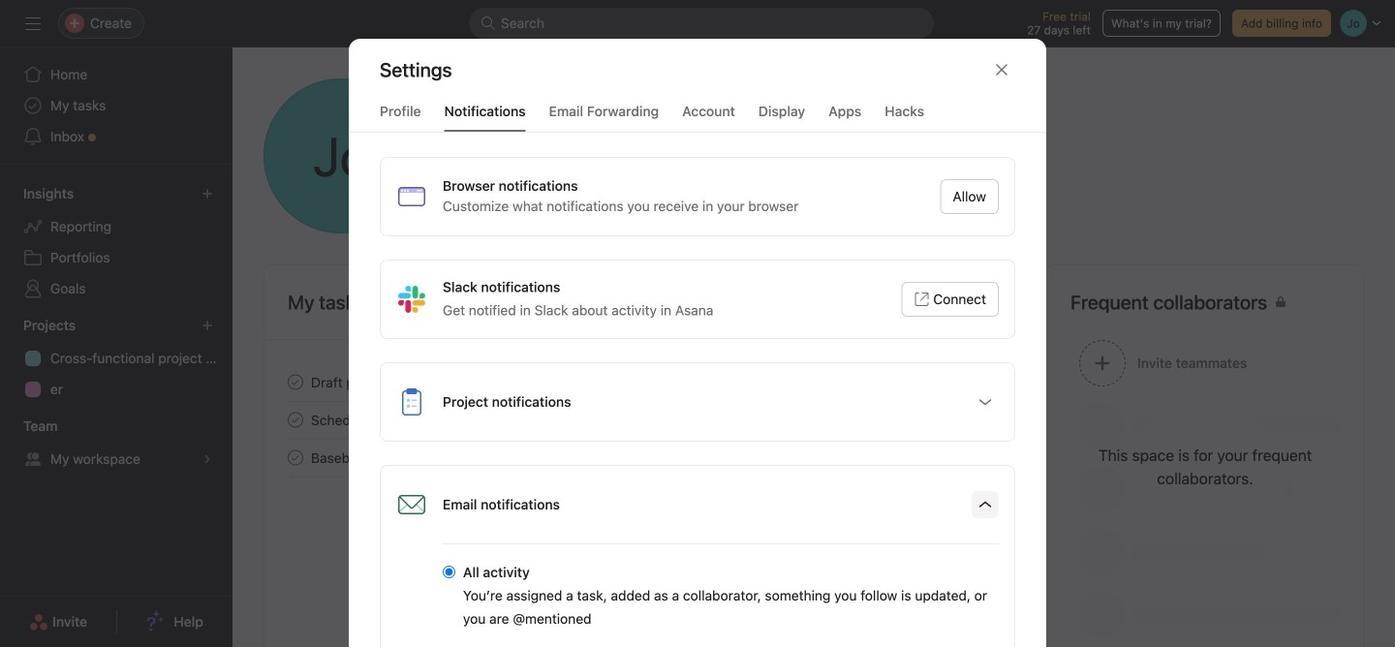 Task type: vqa. For each thing, say whether or not it's contained in the screenshot.
list box
yes



Task type: locate. For each thing, give the bounding box(es) containing it.
mark complete checkbox for second list item
[[284, 408, 307, 432]]

upload new photo image
[[264, 78, 419, 234], [393, 208, 409, 224]]

prominent image
[[481, 16, 496, 31]]

0 vertical spatial mark complete checkbox
[[284, 408, 307, 432]]

dialog
[[349, 39, 1046, 647]]

mark complete checkbox for 3rd list item
[[284, 446, 307, 469]]

1 list item from the top
[[265, 363, 1014, 401]]

hide options image
[[978, 497, 993, 513]]

mark complete image for 1st list item from the top
[[284, 371, 307, 394]]

list box
[[469, 8, 934, 39]]

1 mark complete checkbox from the top
[[284, 408, 307, 432]]

Mark complete checkbox
[[284, 371, 307, 394]]

list item
[[265, 363, 1014, 401], [265, 401, 1014, 439], [265, 439, 1014, 477]]

global element
[[0, 47, 233, 164]]

2 mark complete checkbox from the top
[[284, 446, 307, 469]]

3 list item from the top
[[265, 439, 1014, 477]]

1 mark complete image from the top
[[284, 371, 307, 394]]

None radio
[[443, 566, 455, 578]]

mark complete checkbox up mark complete image
[[284, 408, 307, 432]]

1 vertical spatial mark complete checkbox
[[284, 446, 307, 469]]

close this dialog image
[[994, 62, 1010, 78]]

2 list item from the top
[[265, 401, 1014, 439]]

settings tab list
[[349, 101, 1046, 133]]

mark complete image
[[284, 371, 307, 394], [284, 408, 307, 432]]

2 mark complete image from the top
[[284, 408, 307, 432]]

0 vertical spatial mark complete image
[[284, 371, 307, 394]]

1 vertical spatial mark complete image
[[284, 408, 307, 432]]

teams element
[[0, 409, 233, 479]]

mark complete checkbox down mark complete option
[[284, 446, 307, 469]]

Mark complete checkbox
[[284, 408, 307, 432], [284, 446, 307, 469]]

insights element
[[0, 176, 233, 308]]



Task type: describe. For each thing, give the bounding box(es) containing it.
mark complete image for second list item
[[284, 408, 307, 432]]

projects element
[[0, 308, 233, 409]]

hide sidebar image
[[25, 16, 41, 31]]

mark complete image
[[284, 446, 307, 469]]



